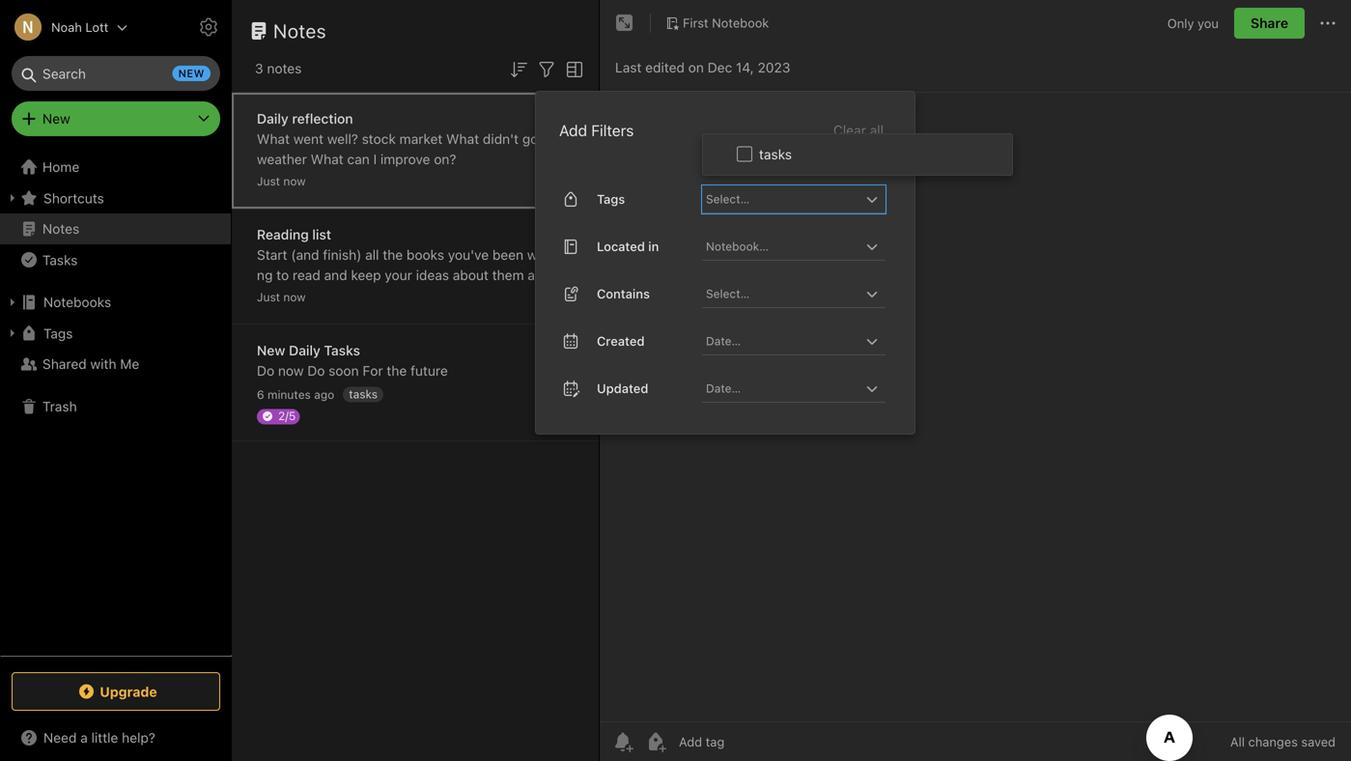 Task type: describe. For each thing, give the bounding box(es) containing it.
help?
[[122, 730, 155, 746]]

shortcuts
[[43, 190, 104, 206]]

first
[[683, 16, 709, 30]]

upgrade button
[[12, 673, 220, 711]]

changes
[[1249, 735, 1299, 749]]

Tags field
[[703, 185, 886, 213]]

located
[[597, 239, 645, 254]]

add filters
[[560, 121, 634, 139]]

reading
[[407, 287, 454, 303]]

i
[[374, 151, 377, 167]]

need a little help?
[[43, 730, 155, 746]]

tree containing home
[[0, 152, 232, 655]]

for
[[363, 363, 383, 379]]

contains
[[597, 287, 650, 301]]

more actions image
[[1317, 12, 1340, 35]]

first notebook
[[683, 16, 770, 30]]

go
[[523, 131, 539, 147]]

daily inside daily reflection what went well? stock market what didn't go well? weather what can i improve on? just now
[[257, 111, 289, 127]]

about
[[453, 267, 489, 283]]

Select1196 checkbox
[[737, 146, 753, 161]]

just inside daily reflection what went well? stock market what didn't go well? weather what can i improve on? just now
[[257, 174, 280, 188]]

shared
[[43, 356, 87, 372]]

notebooks
[[43, 294, 111, 310]]

new search field
[[25, 56, 211, 91]]

take
[[257, 308, 284, 324]]

ago
[[314, 388, 335, 402]]

the inside reading list start (and finish) all the books you've been wanti ng to read and keep your ideas about them all in one place. tip: if you're reading a physical book, take pictu...
[[383, 247, 403, 263]]

been
[[493, 247, 524, 263]]

2023
[[758, 59, 791, 75]]

weather
[[257, 151, 307, 167]]

ideas
[[416, 267, 449, 283]]

noah lott
[[51, 20, 109, 34]]

View options field
[[559, 56, 587, 81]]

new daily tasks
[[257, 343, 360, 359]]

Contains field
[[703, 280, 886, 308]]

6 minutes ago
[[257, 388, 335, 402]]

(and
[[291, 247, 319, 263]]

edited
[[646, 59, 685, 75]]

list
[[312, 227, 331, 243]]

in inside reading list start (and finish) all the books you've been wanti ng to read and keep your ideas about them all in one place. tip: if you're reading a physical book, take pictu...
[[546, 267, 556, 283]]

1 horizontal spatial what
[[311, 151, 344, 167]]

saved
[[1302, 735, 1336, 749]]

first notebook button
[[659, 10, 776, 37]]

now inside daily reflection what went well? stock market what didn't go well? weather what can i improve on? just now
[[284, 174, 306, 188]]

upgrade
[[100, 684, 157, 700]]

to
[[277, 267, 289, 283]]

add tag image
[[645, 731, 668, 754]]

me
[[120, 356, 139, 372]]

need
[[43, 730, 77, 746]]

expand note image
[[614, 12, 637, 35]]

you
[[1198, 16, 1219, 30]]

1 vertical spatial daily
[[289, 343, 321, 359]]

tags inside button
[[43, 325, 73, 341]]

if
[[352, 287, 361, 303]]

on
[[689, 59, 704, 75]]

1 do from the left
[[257, 363, 275, 379]]

tasks inside button
[[43, 252, 78, 268]]

lott
[[85, 20, 109, 34]]

2 do from the left
[[308, 363, 325, 379]]

Account field
[[0, 8, 128, 46]]

can
[[347, 151, 370, 167]]

clear
[[834, 122, 867, 138]]

just now
[[257, 290, 306, 304]]

one
[[257, 287, 280, 303]]

notes inside 'link'
[[43, 221, 79, 237]]

More actions field
[[1317, 8, 1340, 39]]

6
[[257, 388, 264, 402]]

reflection
[[292, 111, 353, 127]]

2 just from the top
[[257, 290, 280, 304]]

pictu...
[[287, 308, 330, 324]]

expand notebooks image
[[5, 295, 20, 310]]

them
[[493, 267, 524, 283]]

updated
[[597, 381, 649, 396]]

0 vertical spatial tags
[[597, 192, 625, 206]]

created
[[597, 334, 645, 348]]

on?
[[434, 151, 457, 167]]

Add tag field
[[677, 734, 822, 750]]

and
[[324, 267, 348, 283]]

do now do soon for the future
[[257, 363, 448, 379]]

start
[[257, 247, 288, 263]]

2 well? from the left
[[542, 131, 573, 147]]

share button
[[1235, 8, 1306, 39]]

1 well? from the left
[[327, 131, 358, 147]]

3
[[255, 60, 263, 76]]

now for reading list
[[284, 290, 306, 304]]

filters
[[592, 121, 634, 139]]

read
[[293, 267, 321, 283]]

notebooks link
[[0, 287, 231, 318]]

wanti
[[527, 247, 567, 263]]

future
[[411, 363, 448, 379]]



Task type: vqa. For each thing, say whether or not it's contained in the screenshot.
top Notes
yes



Task type: locate. For each thing, give the bounding box(es) containing it.
0 vertical spatial the
[[383, 247, 403, 263]]

add filters image
[[535, 58, 559, 81]]

now
[[284, 174, 306, 188], [284, 290, 306, 304], [278, 363, 304, 379]]

all changes saved
[[1231, 735, 1336, 749]]

 input text field for located in
[[704, 233, 861, 260]]

little
[[91, 730, 118, 746]]

only you
[[1168, 16, 1219, 30]]

 Date picker field
[[703, 327, 904, 355]]

daily
[[257, 111, 289, 127], [289, 343, 321, 359]]

all
[[870, 122, 884, 138], [365, 247, 379, 263], [528, 267, 542, 283]]

shared with me link
[[0, 349, 231, 380]]

notes up notes
[[273, 19, 327, 42]]

all up book,
[[528, 267, 542, 283]]

new for new daily tasks
[[257, 343, 285, 359]]

1 vertical spatial the
[[387, 363, 407, 379]]

shortcuts button
[[0, 183, 231, 214]]

the up the your
[[383, 247, 403, 263]]

1 horizontal spatial tasks
[[760, 146, 792, 162]]

in down 'wanti' at the top
[[546, 267, 556, 283]]

do
[[257, 363, 275, 379], [308, 363, 325, 379]]

notes down 'shortcuts'
[[43, 221, 79, 237]]

new
[[43, 111, 70, 127], [257, 343, 285, 359]]

0 vertical spatial daily
[[257, 111, 289, 127]]

only
[[1168, 16, 1195, 30]]

Add filters field
[[535, 56, 559, 81]]

 input text field
[[704, 280, 861, 307]]

 input text field inside located in field
[[704, 233, 861, 260]]

0 vertical spatial tasks
[[760, 146, 792, 162]]

tasks button
[[0, 244, 231, 275]]

0 vertical spatial notes
[[273, 19, 327, 42]]

0 vertical spatial new
[[43, 111, 70, 127]]

2 vertical spatial all
[[528, 267, 542, 283]]

date… down  input text field
[[706, 334, 741, 348]]

new
[[178, 67, 205, 80]]

book,
[[523, 287, 558, 303]]

all
[[1231, 735, 1246, 749]]

1 vertical spatial notes
[[43, 221, 79, 237]]

what
[[257, 131, 290, 147], [447, 131, 479, 147], [311, 151, 344, 167]]

WHAT'S NEW field
[[0, 723, 232, 754]]

1 vertical spatial all
[[365, 247, 379, 263]]

1 vertical spatial  input text field
[[704, 233, 861, 260]]

new up home
[[43, 111, 70, 127]]

shared with me
[[43, 356, 139, 372]]

date… for created
[[706, 334, 741, 348]]

0 vertical spatial date…
[[706, 334, 741, 348]]

didn't
[[483, 131, 519, 147]]

1 horizontal spatial notes
[[273, 19, 327, 42]]

minutes
[[268, 388, 311, 402]]

tags button
[[0, 318, 231, 349]]

what up on?
[[447, 131, 479, 147]]

1 vertical spatial in
[[546, 267, 556, 283]]

well? right go
[[542, 131, 573, 147]]

date… inside date… field
[[706, 382, 741, 395]]

Located in field
[[703, 233, 886, 261]]

2 vertical spatial now
[[278, 363, 304, 379]]

with
[[90, 356, 116, 372]]

new down take
[[257, 343, 285, 359]]

now for new daily tasks
[[278, 363, 304, 379]]

tip:
[[325, 287, 349, 303]]

1 horizontal spatial new
[[257, 343, 285, 359]]

1 horizontal spatial well?
[[542, 131, 573, 147]]

a down about
[[457, 287, 465, 303]]

just
[[257, 174, 280, 188], [257, 290, 280, 304]]

1 vertical spatial tasks
[[324, 343, 360, 359]]

stock
[[362, 131, 396, 147]]

improve
[[381, 151, 430, 167]]

you've
[[448, 247, 489, 263]]

daily up the weather
[[257, 111, 289, 127]]

tasks right select1196 checkbox
[[760, 146, 792, 162]]

1 vertical spatial tasks
[[349, 388, 378, 401]]

1 vertical spatial tags
[[43, 325, 73, 341]]

a inside reading list start (and finish) all the books you've been wanti ng to read and keep your ideas about them all in one place. tip: if you're reading a physical book, take pictu...
[[457, 287, 465, 303]]

now up 'minutes'
[[278, 363, 304, 379]]

keep
[[351, 267, 381, 283]]

notebook
[[712, 16, 770, 30]]

just up take
[[257, 290, 280, 304]]

1 vertical spatial date…
[[706, 382, 741, 395]]

0 horizontal spatial daily
[[257, 111, 289, 127]]

2  input text field from the top
[[704, 233, 861, 260]]

1 horizontal spatial in
[[649, 239, 659, 254]]

0 vertical spatial just
[[257, 174, 280, 188]]

notes link
[[0, 214, 231, 244]]

clear all
[[834, 122, 884, 138]]

1 vertical spatial now
[[284, 290, 306, 304]]

1 vertical spatial new
[[257, 343, 285, 359]]

a inside field
[[80, 730, 88, 746]]

note window element
[[600, 0, 1352, 761]]

reading list start (and finish) all the books you've been wanti ng to read and keep your ideas about them all in one place. tip: if you're reading a physical book, take pictu...
[[257, 227, 567, 324]]

what down went
[[311, 151, 344, 167]]

now up pictu...
[[284, 290, 306, 304]]

a left little
[[80, 730, 88, 746]]

0 vertical spatial  input text field
[[704, 185, 861, 212]]

0 horizontal spatial notes
[[43, 221, 79, 237]]

3 notes
[[255, 60, 302, 76]]

0 horizontal spatial a
[[80, 730, 88, 746]]

0 vertical spatial all
[[870, 122, 884, 138]]

last edited on dec 14, 2023
[[616, 59, 791, 75]]

located in
[[597, 239, 659, 254]]

now down the weather
[[284, 174, 306, 188]]

soon
[[329, 363, 359, 379]]

trash link
[[0, 391, 231, 422]]

date…
[[706, 334, 741, 348], [706, 382, 741, 395]]

all inside clear all button
[[870, 122, 884, 138]]

settings image
[[197, 15, 220, 39]]

0 horizontal spatial well?
[[327, 131, 358, 147]]

tree
[[0, 152, 232, 655]]

home link
[[0, 152, 232, 183]]

just down the weather
[[257, 174, 280, 188]]

all up keep
[[365, 247, 379, 263]]

reading
[[257, 227, 309, 243]]

0 vertical spatial in
[[649, 239, 659, 254]]

0 horizontal spatial new
[[43, 111, 70, 127]]

clear all button
[[832, 119, 886, 142]]

last
[[616, 59, 642, 75]]

1 just from the top
[[257, 174, 280, 188]]

0 horizontal spatial tags
[[43, 325, 73, 341]]

2 horizontal spatial all
[[870, 122, 884, 138]]

1 horizontal spatial daily
[[289, 343, 321, 359]]

1 horizontal spatial do
[[308, 363, 325, 379]]

0 horizontal spatial do
[[257, 363, 275, 379]]

1 vertical spatial just
[[257, 290, 280, 304]]

a
[[457, 287, 465, 303], [80, 730, 88, 746]]

notes
[[273, 19, 327, 42], [43, 221, 79, 237]]

2 horizontal spatial what
[[447, 131, 479, 147]]

new for new
[[43, 111, 70, 127]]

 input text field up located in field
[[704, 185, 861, 212]]

1  input text field from the top
[[704, 185, 861, 212]]

finish)
[[323, 247, 362, 263]]

Note Editor text field
[[600, 93, 1352, 722]]

Search text field
[[25, 56, 207, 91]]

14,
[[736, 59, 754, 75]]

click to collapse image
[[225, 726, 239, 749]]

0 horizontal spatial in
[[546, 267, 556, 283]]

in
[[649, 239, 659, 254], [546, 267, 556, 283]]

1 horizontal spatial a
[[457, 287, 465, 303]]

tags up shared
[[43, 325, 73, 341]]

Sort options field
[[507, 56, 531, 81]]

add
[[560, 121, 588, 139]]

0 vertical spatial a
[[457, 287, 465, 303]]

0 horizontal spatial all
[[365, 247, 379, 263]]

date… down  date picker field
[[706, 382, 741, 395]]

your
[[385, 267, 413, 283]]

place.
[[284, 287, 321, 303]]

share
[[1251, 15, 1289, 31]]

date… for updated
[[706, 382, 741, 395]]

what up the weather
[[257, 131, 290, 147]]

tasks down 'for'
[[349, 388, 378, 401]]

all right 'clear'
[[870, 122, 884, 138]]

1 date… from the top
[[706, 334, 741, 348]]

 input text field up  input text field
[[704, 233, 861, 260]]

 input text field inside tags field
[[704, 185, 861, 212]]

1 horizontal spatial tasks
[[324, 343, 360, 359]]

 Date picker field
[[703, 375, 904, 403]]

market
[[400, 131, 443, 147]]

1 vertical spatial a
[[80, 730, 88, 746]]

physical
[[468, 287, 519, 303]]

new button
[[12, 101, 220, 136]]

dec
[[708, 59, 733, 75]]

ng
[[257, 247, 567, 283]]

tasks up "notebooks"
[[43, 252, 78, 268]]

new inside popup button
[[43, 111, 70, 127]]

2/5
[[278, 409, 296, 423]]

do up 6
[[257, 363, 275, 379]]

daily reflection what went well? stock market what didn't go well? weather what can i improve on? just now
[[257, 111, 573, 188]]

tasks up soon
[[324, 343, 360, 359]]

do down new daily tasks
[[308, 363, 325, 379]]

1 horizontal spatial all
[[528, 267, 542, 283]]

expand tags image
[[5, 326, 20, 341]]

home
[[43, 159, 79, 175]]

0 horizontal spatial what
[[257, 131, 290, 147]]

noah
[[51, 20, 82, 34]]

0 vertical spatial tasks
[[43, 252, 78, 268]]

0 horizontal spatial tasks
[[349, 388, 378, 401]]

tasks
[[760, 146, 792, 162], [349, 388, 378, 401]]

notes
[[267, 60, 302, 76]]

0 horizontal spatial tasks
[[43, 252, 78, 268]]

in right located at top left
[[649, 239, 659, 254]]

2 date… from the top
[[706, 382, 741, 395]]

daily down pictu...
[[289, 343, 321, 359]]

 input text field for tags
[[704, 185, 861, 212]]

 input text field
[[704, 185, 861, 212], [704, 233, 861, 260]]

1 horizontal spatial tags
[[597, 192, 625, 206]]

add a reminder image
[[612, 731, 635, 754]]

well? up can
[[327, 131, 358, 147]]

date… inside  date picker field
[[706, 334, 741, 348]]

went
[[294, 131, 324, 147]]

0 vertical spatial now
[[284, 174, 306, 188]]

tags up located at top left
[[597, 192, 625, 206]]

the right 'for'
[[387, 363, 407, 379]]



